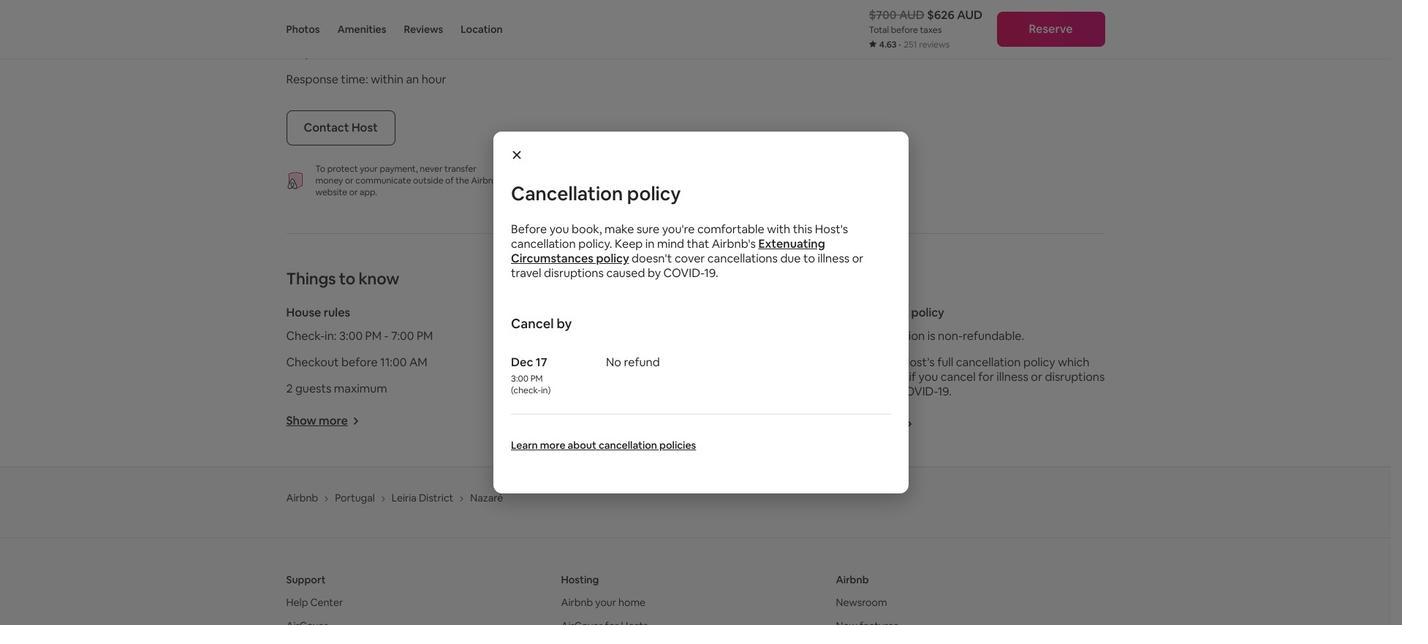 Task type: vqa. For each thing, say whether or not it's contained in the screenshot.
the time on the left top of the page
yes



Task type: describe. For each thing, give the bounding box(es) containing it.
airbnb's
[[712, 236, 756, 251]]

comfortable
[[698, 221, 765, 237]]

response for response time
[[286, 72, 339, 87]]

policy inside the extenuating circumstances policy
[[596, 251, 629, 266]]

checkout before 11:00 am
[[286, 355, 428, 370]]

communicate
[[356, 175, 411, 187]]

app.
[[360, 187, 377, 199]]

or right money
[[345, 175, 354, 187]]

(check-
[[511, 384, 541, 396]]

contact
[[304, 120, 349, 136]]

1 horizontal spatial pm
[[417, 329, 433, 344]]

host's
[[815, 221, 849, 237]]

dec
[[511, 354, 533, 370]]

pm for -
[[365, 329, 382, 344]]

transfer
[[445, 163, 477, 175]]

applies
[[840, 370, 878, 385]]

help
[[286, 596, 308, 610]]

book,
[[572, 221, 602, 237]]

airbnb up newsroom
[[836, 574, 869, 587]]

4.63 · 251 reviews
[[880, 39, 950, 50]]

4.63
[[880, 39, 897, 50]]

mind
[[658, 236, 685, 251]]

doesn't
[[632, 251, 672, 266]]

check-in: 3:00 pm - 7:00 pm
[[286, 329, 433, 344]]

checkout
[[286, 355, 339, 370]]

airbnb inside 'to protect your payment, never transfer money or communicate outside of the airbnb website or app.'
[[471, 175, 499, 187]]

in)
[[541, 384, 551, 396]]

even
[[881, 370, 907, 385]]

you're
[[662, 221, 695, 237]]

this
[[840, 329, 862, 344]]

house
[[286, 305, 321, 321]]

protect
[[327, 163, 358, 175]]

17
[[536, 354, 547, 370]]

things
[[286, 269, 336, 289]]

in:
[[325, 329, 337, 344]]

rules
[[324, 305, 351, 321]]

registration
[[286, 19, 351, 35]]

which
[[1058, 355, 1090, 370]]

check-
[[286, 329, 325, 344]]

sure
[[637, 221, 660, 237]]

cancellation for reservation
[[840, 305, 909, 321]]

newsroom link
[[836, 596, 888, 610]]

nazaré
[[470, 492, 503, 505]]

time
[[341, 72, 366, 87]]

cancellations
[[708, 251, 778, 266]]

extenuating circumstances policy
[[511, 236, 826, 266]]

is
[[928, 329, 936, 344]]

property
[[612, 305, 661, 321]]

airbnb down hosting
[[561, 596, 593, 610]]

an
[[406, 72, 419, 87]]

100%
[[368, 46, 396, 61]]

safety & property
[[563, 305, 661, 321]]

in
[[646, 236, 655, 251]]

non-
[[938, 329, 963, 344]]

extenuating circumstances policy link
[[511, 236, 826, 266]]

reviews button
[[404, 0, 443, 59]]

reservation
[[865, 329, 925, 344]]

to inside doesn't cover cancellations due to illness or travel disruptions caused by covid-19.
[[804, 251, 816, 266]]

the inside review the host's full cancellation policy which applies even if you cancel for illness or disruptions caused by covid-19.
[[881, 355, 899, 370]]

2 guests maximum
[[286, 381, 387, 397]]

refund
[[624, 354, 660, 370]]

251
[[904, 39, 918, 50]]

you inside review the host's full cancellation policy which applies even if you cancel for illness or disruptions caused by covid-19.
[[919, 370, 939, 385]]

contact host
[[304, 120, 378, 136]]

this reservation is non-refundable.
[[840, 329, 1025, 344]]

photos button
[[286, 0, 320, 59]]

illness inside review the host's full cancellation policy which applies even if you cancel for illness or disruptions caused by covid-19.
[[997, 370, 1029, 385]]

0 horizontal spatial by
[[557, 315, 572, 332]]

leiria district
[[392, 492, 454, 505]]

airbnb your home
[[561, 596, 646, 610]]

help center link
[[286, 596, 343, 610]]

cancellation policy dialog
[[494, 132, 909, 493]]

cancel
[[511, 315, 554, 332]]

0 horizontal spatial more
[[319, 414, 348, 429]]

circumstances
[[511, 251, 594, 266]]

disruptions inside review the host's full cancellation policy which applies even if you cancel for illness or disruptions caused by covid-19.
[[1046, 370, 1105, 385]]

if
[[909, 370, 916, 385]]

refundable.
[[963, 329, 1025, 344]]

: for response time
[[366, 72, 368, 87]]

caused inside doesn't cover cancellations due to illness or travel disruptions caused by covid-19.
[[607, 265, 645, 281]]

that
[[687, 236, 710, 251]]

host's
[[902, 355, 935, 370]]

to protect your payment, never transfer money or communicate outside of the airbnb website or app.
[[316, 163, 499, 199]]

response time : within an hour
[[286, 72, 447, 87]]

no smoke alarm
[[563, 329, 650, 344]]

reviews
[[404, 23, 443, 36]]

newsroom
[[836, 596, 888, 610]]

reviews
[[920, 39, 950, 50]]

policy up is
[[912, 305, 945, 321]]

more inside cancellation policy "dialog"
[[540, 438, 566, 452]]

of inside 'to protect your payment, never transfer money or communicate outside of the airbnb website or app.'
[[446, 175, 454, 187]]

&
[[601, 305, 609, 321]]

no refund
[[606, 354, 660, 370]]

cancellation inside "before you book, make sure you're comfortable with this host's cancellation policy. keep in mind that airbnb's"
[[511, 236, 576, 251]]

within
[[371, 72, 404, 87]]

extenuating
[[759, 236, 826, 251]]

taxes
[[921, 24, 942, 36]]



Task type: locate. For each thing, give the bounding box(es) containing it.
1 vertical spatial before
[[342, 355, 378, 370]]

1 response from the top
[[286, 46, 339, 61]]

response
[[286, 46, 339, 61], [286, 72, 339, 87]]

3:00 right the in:
[[339, 329, 363, 344]]

1 horizontal spatial caused
[[840, 384, 879, 400]]

review
[[840, 355, 879, 370]]

full
[[938, 355, 954, 370]]

cancellation policy up reservation
[[840, 305, 945, 321]]

you left book,
[[550, 221, 569, 237]]

:
[[363, 46, 366, 61], [366, 72, 368, 87]]

keep
[[615, 236, 643, 251]]

your up the app.
[[360, 163, 378, 175]]

1 horizontal spatial cancellation policy
[[840, 305, 945, 321]]

illness right for
[[997, 370, 1029, 385]]

2 horizontal spatial by
[[882, 384, 895, 400]]

covid- inside review the host's full cancellation policy which applies even if you cancel for illness or disruptions caused by covid-19.
[[897, 384, 938, 400]]

1 horizontal spatial by
[[648, 265, 661, 281]]

0 vertical spatial you
[[550, 221, 569, 237]]

river,
[[632, 355, 658, 370]]

the
[[456, 175, 470, 187], [881, 355, 899, 370]]

2
[[286, 381, 293, 397]]

1 vertical spatial of
[[722, 355, 734, 370]]

0 vertical spatial illness
[[818, 251, 850, 266]]

by
[[648, 265, 661, 281], [557, 315, 572, 332], [882, 384, 895, 400]]

$700 aud
[[870, 7, 925, 23]]

or inside doesn't cover cancellations due to illness or travel disruptions caused by covid-19.
[[853, 251, 864, 266]]

doesn't cover cancellations due to illness or travel disruptions caused by covid-19.
[[511, 251, 864, 281]]

response for response rate
[[286, 46, 339, 61]]

3:00
[[339, 329, 363, 344], [511, 373, 529, 384]]

1 horizontal spatial the
[[881, 355, 899, 370]]

show up about
[[563, 414, 593, 429]]

3:00 down dec
[[511, 373, 529, 384]]

show more button
[[286, 414, 360, 429]]

19. inside doesn't cover cancellations due to illness or travel disruptions caused by covid-19.
[[705, 265, 719, 281]]

1 horizontal spatial disruptions
[[1046, 370, 1105, 385]]

covid- inside doesn't cover cancellations due to illness or travel disruptions caused by covid-19.
[[664, 265, 705, 281]]

portugal link
[[335, 492, 375, 505]]

covid- down host's
[[897, 384, 938, 400]]

hour
[[422, 72, 447, 87]]

lake,
[[605, 355, 629, 370]]

0 horizontal spatial pm
[[365, 329, 382, 344]]

2 vertical spatial cancellation
[[599, 438, 658, 452]]

cancellation up reservation
[[840, 305, 909, 321]]

pm left -
[[365, 329, 382, 344]]

know
[[359, 269, 399, 289]]

review the host's full cancellation policy which applies even if you cancel for illness or disruptions caused by covid-19.
[[840, 355, 1105, 400]]

cancellation up book,
[[511, 181, 623, 206]]

before down check-in: 3:00 pm - 7:00 pm
[[342, 355, 378, 370]]

cancellation policy inside cancellation policy "dialog"
[[511, 181, 681, 206]]

0 vertical spatial cancellation
[[511, 236, 576, 251]]

by inside doesn't cover cancellations due to illness or travel disruptions caused by covid-19.
[[648, 265, 661, 281]]

airbnb right never
[[471, 175, 499, 187]]

cancellation up travel
[[511, 236, 576, 251]]

to right due
[[804, 251, 816, 266]]

total
[[870, 24, 889, 36]]

$626 aud
[[928, 7, 983, 23]]

amenities button
[[338, 0, 387, 59]]

·
[[899, 39, 901, 50]]

1 vertical spatial 3:00
[[511, 373, 529, 384]]

0 vertical spatial cancellation policy
[[511, 181, 681, 206]]

3:00 for 17
[[511, 373, 529, 384]]

3:00 for in:
[[339, 329, 363, 344]]

19. down that
[[705, 265, 719, 281]]

by left if
[[882, 384, 895, 400]]

0 vertical spatial your
[[360, 163, 378, 175]]

am
[[410, 355, 428, 370]]

2 show from the left
[[563, 414, 593, 429]]

home
[[619, 596, 646, 610]]

1 horizontal spatial cancellation
[[840, 305, 909, 321]]

0 horizontal spatial to
[[339, 269, 355, 289]]

1 vertical spatial disruptions
[[1046, 370, 1105, 385]]

the right never
[[456, 175, 470, 187]]

for
[[979, 370, 994, 385]]

1 horizontal spatial covid-
[[897, 384, 938, 400]]

caused down review
[[840, 384, 879, 400]]

the down reservation
[[881, 355, 899, 370]]

19. inside review the host's full cancellation policy which applies even if you cancel for illness or disruptions caused by covid-19.
[[938, 384, 952, 400]]

0 horizontal spatial before
[[342, 355, 378, 370]]

cancellation down refundable.
[[957, 355, 1021, 370]]

cover
[[675, 251, 705, 266]]

things to know
[[286, 269, 399, 289]]

before
[[511, 221, 547, 237]]

dec 17 3:00 pm (check-in)
[[511, 354, 551, 396]]

1 vertical spatial response
[[286, 72, 339, 87]]

1 vertical spatial covid-
[[897, 384, 938, 400]]

1 vertical spatial 19.
[[938, 384, 952, 400]]

reserve
[[1029, 21, 1073, 37]]

1 horizontal spatial 3:00
[[511, 373, 529, 384]]

2 response from the top
[[286, 72, 339, 87]]

1 vertical spatial caused
[[840, 384, 879, 400]]

1 vertical spatial you
[[919, 370, 939, 385]]

before
[[891, 24, 919, 36], [342, 355, 378, 370]]

travel
[[511, 265, 542, 281]]

1 horizontal spatial you
[[919, 370, 939, 385]]

guests
[[295, 381, 332, 397]]

cancellation policy for is
[[840, 305, 945, 321]]

0 horizontal spatial show more
[[286, 414, 348, 429]]

airbnb link
[[286, 492, 318, 505]]

0 vertical spatial the
[[456, 175, 470, 187]]

nearby
[[563, 355, 602, 370]]

to
[[804, 251, 816, 266], [339, 269, 355, 289]]

cancel by
[[511, 315, 572, 332]]

1 horizontal spatial no
[[606, 354, 622, 370]]

cancellation inside review the host's full cancellation policy which applies even if you cancel for illness or disruptions caused by covid-19.
[[957, 355, 1021, 370]]

number
[[354, 19, 396, 35]]

0 vertical spatial no
[[563, 329, 579, 344]]

learn
[[511, 438, 538, 452]]

show more down guests
[[286, 414, 348, 429]]

portugal
[[335, 492, 375, 505]]

1 show from the left
[[286, 414, 316, 429]]

0 vertical spatial :
[[363, 46, 366, 61]]

cancellation policy
[[511, 181, 681, 206], [840, 305, 945, 321]]

0 vertical spatial disruptions
[[544, 265, 604, 281]]

: left 100%
[[363, 46, 366, 61]]

your left home
[[596, 596, 617, 610]]

by down in
[[648, 265, 661, 281]]

cancellation right about
[[599, 438, 658, 452]]

by inside review the host's full cancellation policy which applies even if you cancel for illness or disruptions caused by covid-19.
[[882, 384, 895, 400]]

0 vertical spatial response
[[286, 46, 339, 61]]

1 vertical spatial no
[[606, 354, 622, 370]]

policy inside review the host's full cancellation policy which applies even if you cancel for illness or disruptions caused by covid-19.
[[1024, 355, 1056, 370]]

policy left "which" on the bottom of the page
[[1024, 355, 1056, 370]]

the inside 'to protect your payment, never transfer money or communicate outside of the airbnb website or app.'
[[456, 175, 470, 187]]

1 vertical spatial cancellation
[[957, 355, 1021, 370]]

1 horizontal spatial of
[[722, 355, 734, 370]]

1 vertical spatial to
[[339, 269, 355, 289]]

1 horizontal spatial illness
[[997, 370, 1029, 385]]

pm down 17
[[531, 373, 543, 384]]

0 vertical spatial to
[[804, 251, 816, 266]]

you
[[550, 221, 569, 237], [919, 370, 939, 385]]

no for no smoke alarm
[[563, 329, 579, 344]]

0 horizontal spatial caused
[[607, 265, 645, 281]]

hosting
[[561, 574, 599, 587]]

cancellation inside "dialog"
[[511, 181, 623, 206]]

more right learn
[[540, 438, 566, 452]]

amenities
[[338, 23, 387, 36]]

by right cancel
[[557, 315, 572, 332]]

this
[[793, 221, 813, 237]]

1 vertical spatial your
[[596, 596, 617, 610]]

0 horizontal spatial of
[[446, 175, 454, 187]]

0 horizontal spatial illness
[[818, 251, 850, 266]]

0 horizontal spatial cancellation policy
[[511, 181, 681, 206]]

1 vertical spatial the
[[881, 355, 899, 370]]

policy.
[[579, 236, 613, 251]]

before inside the $700 aud $626 aud total before taxes
[[891, 24, 919, 36]]

center
[[310, 596, 343, 610]]

0 horizontal spatial no
[[563, 329, 579, 344]]

nazaré link
[[470, 492, 503, 505]]

no inside cancellation policy "dialog"
[[606, 354, 622, 370]]

more up learn more about cancellation policies link
[[596, 414, 625, 429]]

of right body
[[722, 355, 734, 370]]

make
[[605, 221, 634, 237]]

: left within
[[366, 72, 368, 87]]

show more up learn more about cancellation policies
[[563, 414, 625, 429]]

caused inside review the host's full cancellation policy which applies even if you cancel for illness or disruptions caused by covid-19.
[[840, 384, 879, 400]]

1 vertical spatial cancellation policy
[[840, 305, 945, 321]]

never
[[420, 163, 443, 175]]

rate
[[341, 46, 363, 61]]

1 horizontal spatial more
[[540, 438, 566, 452]]

show more
[[286, 414, 348, 429], [563, 414, 625, 429]]

0 horizontal spatial cancellation
[[511, 181, 623, 206]]

2 horizontal spatial cancellation
[[957, 355, 1021, 370]]

0 horizontal spatial 3:00
[[339, 329, 363, 344]]

or inside review the host's full cancellation policy which applies even if you cancel for illness or disruptions caused by covid-19.
[[1032, 370, 1043, 385]]

1 vertical spatial cancellation
[[840, 305, 909, 321]]

0 horizontal spatial you
[[550, 221, 569, 237]]

pm right 7:00 on the bottom left
[[417, 329, 433, 344]]

0 horizontal spatial your
[[360, 163, 378, 175]]

0 horizontal spatial show
[[286, 414, 316, 429]]

2 vertical spatial by
[[882, 384, 895, 400]]

1 vertical spatial illness
[[997, 370, 1029, 385]]

to left know at the left of the page
[[339, 269, 355, 289]]

no for no refund
[[606, 354, 622, 370]]

0 horizontal spatial cancellation
[[511, 236, 576, 251]]

0 horizontal spatial disruptions
[[544, 265, 604, 281]]

illness
[[818, 251, 850, 266], [997, 370, 1029, 385]]

response down the 'response rate : 100%'
[[286, 72, 339, 87]]

disruptions inside doesn't cover cancellations due to illness or travel disruptions caused by covid-19.
[[544, 265, 604, 281]]

0 vertical spatial caused
[[607, 265, 645, 281]]

1 vertical spatial by
[[557, 315, 572, 332]]

before up · on the right top
[[891, 24, 919, 36]]

learn more about cancellation policies
[[511, 438, 697, 452]]

3:00 inside dec 17 3:00 pm (check-in)
[[511, 373, 529, 384]]

website
[[316, 187, 347, 199]]

cancellation policy up book,
[[511, 181, 681, 206]]

1 horizontal spatial before
[[891, 24, 919, 36]]

airbnb left portugal
[[286, 492, 318, 505]]

0 vertical spatial by
[[648, 265, 661, 281]]

reserve button
[[997, 12, 1106, 47]]

0 vertical spatial of
[[446, 175, 454, 187]]

maximum
[[334, 381, 387, 397]]

policy up the sure
[[627, 181, 681, 206]]

cancellation policy for book,
[[511, 181, 681, 206]]

1 horizontal spatial cancellation
[[599, 438, 658, 452]]

0 vertical spatial before
[[891, 24, 919, 36]]

you inside "before you book, make sure you're comfortable with this host's cancellation policy. keep in mind that airbnb's"
[[550, 221, 569, 237]]

no down no smoke alarm
[[606, 354, 622, 370]]

0 horizontal spatial covid-
[[664, 265, 705, 281]]

or left the app.
[[349, 187, 358, 199]]

show down 2
[[286, 414, 316, 429]]

response rate : 100%
[[286, 46, 396, 61]]

0 horizontal spatial the
[[456, 175, 470, 187]]

0 vertical spatial covid-
[[664, 265, 705, 281]]

1 horizontal spatial your
[[596, 596, 617, 610]]

money
[[316, 175, 343, 187]]

about
[[568, 438, 597, 452]]

to
[[316, 163, 326, 175]]

illness inside doesn't cover cancellations due to illness or travel disruptions caused by covid-19.
[[818, 251, 850, 266]]

19.
[[705, 265, 719, 281], [938, 384, 952, 400]]

safety
[[563, 305, 599, 321]]

19. down full
[[938, 384, 952, 400]]

cancellation
[[511, 236, 576, 251], [957, 355, 1021, 370], [599, 438, 658, 452]]

more down the 2 guests maximum
[[319, 414, 348, 429]]

of right outside
[[446, 175, 454, 187]]

0 vertical spatial cancellation
[[511, 181, 623, 206]]

0 horizontal spatial 19.
[[705, 265, 719, 281]]

caused down keep
[[607, 265, 645, 281]]

pm inside dec 17 3:00 pm (check-in)
[[531, 373, 543, 384]]

1 horizontal spatial show
[[563, 414, 593, 429]]

or right due
[[853, 251, 864, 266]]

covid-
[[664, 265, 705, 281], [897, 384, 938, 400]]

1 vertical spatial :
[[366, 72, 368, 87]]

: for response rate
[[363, 46, 366, 61]]

or left "which" on the bottom of the page
[[1032, 370, 1043, 385]]

pm for (check-
[[531, 373, 543, 384]]

response down photos
[[286, 46, 339, 61]]

2 horizontal spatial pm
[[531, 373, 543, 384]]

nearby lake, river, other body of water
[[563, 355, 767, 370]]

your inside 'to protect your payment, never transfer money or communicate outside of the airbnb website or app.'
[[360, 163, 378, 175]]

water
[[736, 355, 767, 370]]

support
[[286, 574, 326, 587]]

other
[[660, 355, 690, 370]]

0 vertical spatial 19.
[[705, 265, 719, 281]]

1 horizontal spatial to
[[804, 251, 816, 266]]

1 horizontal spatial 19.
[[938, 384, 952, 400]]

2 horizontal spatial more
[[596, 414, 625, 429]]

no down safety
[[563, 329, 579, 344]]

illness down host's
[[818, 251, 850, 266]]

0 vertical spatial 3:00
[[339, 329, 363, 344]]

2 show more from the left
[[563, 414, 625, 429]]

airbnb your home link
[[561, 596, 646, 610]]

policies
[[660, 438, 697, 452]]

cancel
[[941, 370, 976, 385]]

policy down make
[[596, 251, 629, 266]]

1 show more from the left
[[286, 414, 348, 429]]

you right if
[[919, 370, 939, 385]]

cancellation for you
[[511, 181, 623, 206]]

covid- down the mind
[[664, 265, 705, 281]]

1 horizontal spatial show more
[[563, 414, 625, 429]]



